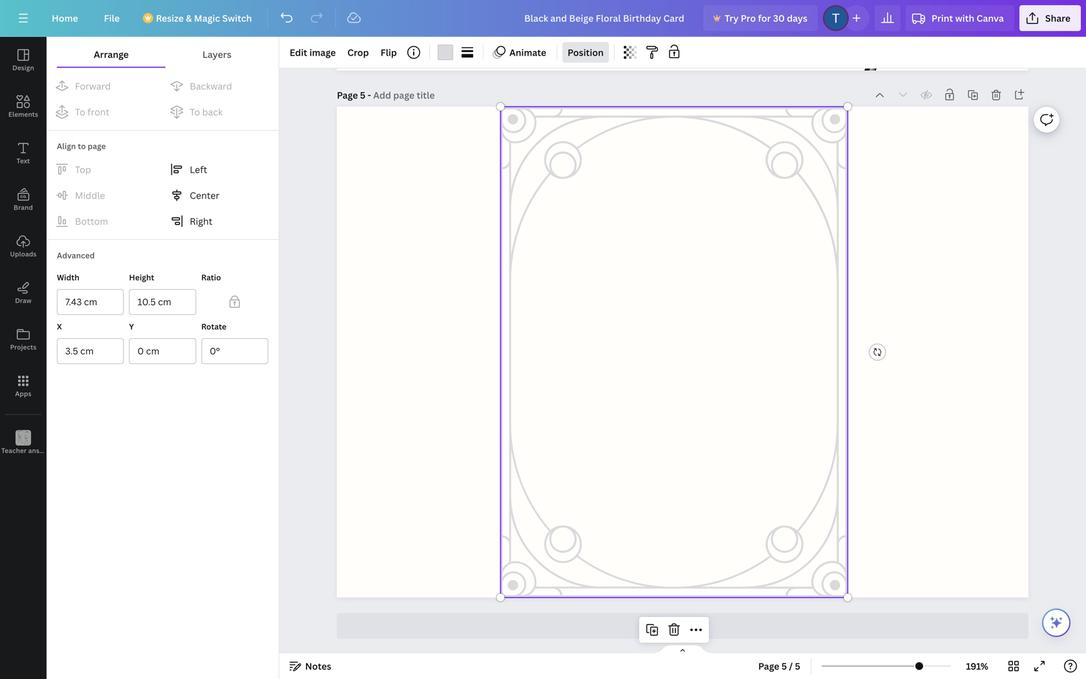 Task type: describe. For each thing, give the bounding box(es) containing it.
magic
[[194, 12, 220, 24]]

bottom
[[75, 215, 108, 227]]

flip
[[381, 46, 397, 59]]

to
[[78, 141, 86, 151]]

days
[[787, 12, 808, 24]]

layers
[[203, 48, 232, 60]]

191% button
[[957, 656, 999, 677]]

-
[[368, 89, 371, 101]]

width
[[57, 272, 79, 283]]

brand
[[14, 203, 33, 212]]

notes
[[305, 660, 331, 672]]

flip button
[[376, 42, 402, 63]]

X text field
[[65, 339, 116, 364]]

brand button
[[0, 177, 47, 223]]

middle
[[75, 189, 105, 201]]

left button
[[164, 157, 275, 182]]

crop
[[348, 46, 369, 59]]

edit
[[290, 46, 307, 59]]

to for to back
[[190, 106, 200, 118]]

#dad9dd image
[[438, 45, 453, 60]]

print with canva button
[[906, 5, 1015, 31]]

print with canva
[[932, 12, 1004, 24]]

30
[[774, 12, 785, 24]]

left
[[190, 163, 207, 176]]

side panel tab list
[[0, 37, 67, 466]]

center button
[[164, 182, 275, 208]]

Width text field
[[65, 290, 116, 314]]

answer
[[28, 446, 51, 455]]

+ add page
[[659, 620, 707, 632]]

rotate
[[201, 321, 227, 332]]

to front button
[[49, 99, 160, 125]]

page for align to page
[[88, 141, 106, 151]]

edit image
[[290, 46, 336, 59]]

draw
[[15, 296, 32, 305]]

position
[[568, 46, 604, 59]]

#dad9dd image
[[438, 45, 453, 60]]

resize & magic switch button
[[135, 5, 262, 31]]

try pro for 30 days button
[[704, 5, 818, 31]]

bottom button
[[49, 208, 160, 234]]

y
[[129, 321, 134, 332]]

to for to front
[[75, 106, 85, 118]]

text
[[17, 157, 30, 165]]

list containing forward
[[47, 73, 279, 125]]

teacher
[[1, 446, 27, 455]]

layers button
[[166, 42, 268, 67]]

top button
[[49, 157, 160, 182]]

Page title text field
[[373, 89, 436, 102]]

resize & magic switch
[[156, 12, 252, 24]]

back
[[202, 106, 223, 118]]

projects
[[10, 343, 36, 352]]

keys
[[53, 446, 67, 455]]

5 for /
[[782, 660, 787, 672]]

uploads
[[10, 250, 37, 258]]

page 5 -
[[337, 89, 373, 101]]

191%
[[967, 660, 989, 672]]

middle button
[[49, 182, 160, 208]]

page 5 / 5
[[759, 660, 801, 672]]

to back
[[190, 106, 223, 118]]

try pro for 30 days
[[725, 12, 808, 24]]

right button
[[164, 208, 275, 234]]

backward
[[190, 80, 232, 92]]

align
[[57, 141, 76, 151]]

text button
[[0, 130, 47, 177]]

to front
[[75, 106, 110, 118]]

right
[[190, 215, 213, 227]]

print
[[932, 12, 954, 24]]

share button
[[1020, 5, 1082, 31]]

resize
[[156, 12, 184, 24]]

page for page 5 / 5
[[759, 660, 780, 672]]

&
[[186, 12, 192, 24]]

5 for -
[[360, 89, 366, 101]]

file
[[104, 12, 120, 24]]

page for page 5 -
[[337, 89, 358, 101]]

2 horizontal spatial 5
[[795, 660, 801, 672]]

arrange
[[94, 48, 129, 60]]

top
[[75, 163, 91, 176]]



Task type: vqa. For each thing, say whether or not it's contained in the screenshot.
Create a design CREATE
no



Task type: locate. For each thing, give the bounding box(es) containing it.
page left '/'
[[759, 660, 780, 672]]

page inside button
[[686, 620, 707, 632]]

2 to from the left
[[190, 106, 200, 118]]

page
[[88, 141, 106, 151], [686, 620, 707, 632]]

0 horizontal spatial 5
[[360, 89, 366, 101]]

Rotate text field
[[210, 339, 260, 364]]

1 vertical spatial page
[[759, 660, 780, 672]]

to left back
[[190, 106, 200, 118]]

add
[[666, 620, 684, 632]]

design button
[[0, 37, 47, 83]]

to
[[75, 106, 85, 118], [190, 106, 200, 118]]

canva assistant image
[[1049, 615, 1065, 631]]

home
[[52, 12, 78, 24]]

to inside button
[[75, 106, 85, 118]]

5
[[360, 89, 366, 101], [782, 660, 787, 672], [795, 660, 801, 672]]

0 horizontal spatial page
[[88, 141, 106, 151]]

1 horizontal spatial to
[[190, 106, 200, 118]]

1 horizontal spatial 5
[[782, 660, 787, 672]]

image
[[310, 46, 336, 59]]

to left front
[[75, 106, 85, 118]]

position button
[[563, 42, 609, 63]]

to back button
[[164, 99, 275, 125]]

projects button
[[0, 316, 47, 363]]

page inside button
[[759, 660, 780, 672]]

page 5 / 5 button
[[754, 656, 806, 677]]

share
[[1046, 12, 1071, 24]]

for
[[758, 12, 771, 24]]

align to page list
[[47, 157, 279, 234]]

5 left '/'
[[782, 660, 787, 672]]

try
[[725, 12, 739, 24]]

front
[[87, 106, 110, 118]]

;
[[22, 447, 24, 455]]

forward
[[75, 80, 111, 92]]

1 horizontal spatial page
[[686, 620, 707, 632]]

edit image button
[[285, 42, 341, 63]]

animate button
[[489, 42, 552, 63]]

+
[[659, 620, 664, 632]]

canva
[[977, 12, 1004, 24]]

show pages image
[[652, 644, 714, 655]]

center
[[190, 189, 220, 201]]

height
[[129, 272, 154, 283]]

elements
[[8, 110, 38, 119]]

align to page
[[57, 141, 106, 151]]

Y text field
[[138, 339, 188, 364]]

advanced
[[57, 250, 95, 261]]

1 horizontal spatial page
[[759, 660, 780, 672]]

elements button
[[0, 83, 47, 130]]

notes button
[[285, 656, 337, 677]]

page
[[337, 89, 358, 101], [759, 660, 780, 672]]

1 vertical spatial page
[[686, 620, 707, 632]]

apps
[[15, 389, 31, 398]]

to inside button
[[190, 106, 200, 118]]

page right add
[[686, 620, 707, 632]]

switch
[[222, 12, 252, 24]]

design
[[12, 63, 34, 72]]

Height text field
[[138, 290, 188, 314]]

page for + add page
[[686, 620, 707, 632]]

main menu bar
[[0, 0, 1087, 37]]

/
[[790, 660, 793, 672]]

5 right '/'
[[795, 660, 801, 672]]

backward button
[[164, 73, 275, 99]]

animate
[[510, 46, 547, 59]]

file button
[[94, 5, 130, 31]]

5 left -
[[360, 89, 366, 101]]

+ add page button
[[337, 613, 1029, 639]]

x
[[57, 321, 62, 332]]

list
[[47, 73, 279, 125]]

forward button
[[49, 73, 160, 99]]

with
[[956, 12, 975, 24]]

page right to on the top
[[88, 141, 106, 151]]

page left -
[[337, 89, 358, 101]]

0 vertical spatial page
[[337, 89, 358, 101]]

1 to from the left
[[75, 106, 85, 118]]

Design title text field
[[514, 5, 699, 31]]

0 horizontal spatial to
[[75, 106, 85, 118]]

uploads button
[[0, 223, 47, 270]]

teacher answer keys
[[1, 446, 67, 455]]

0 horizontal spatial page
[[337, 89, 358, 101]]

draw button
[[0, 270, 47, 316]]

apps button
[[0, 363, 47, 409]]

ratio
[[201, 272, 221, 283]]

home link
[[41, 5, 88, 31]]

arrange button
[[57, 42, 166, 67]]

pro
[[741, 12, 756, 24]]

0 vertical spatial page
[[88, 141, 106, 151]]

crop button
[[342, 42, 374, 63]]



